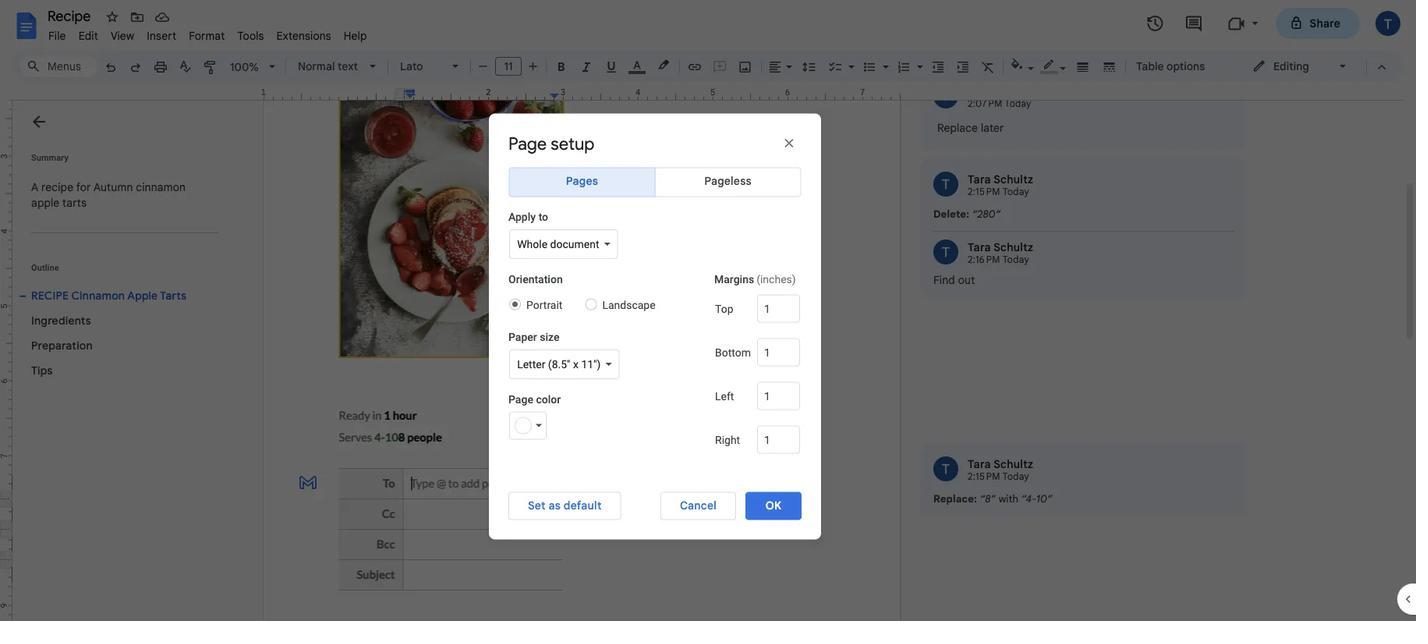 Task type: vqa. For each thing, say whether or not it's contained in the screenshot.
summary saved
no



Task type: locate. For each thing, give the bounding box(es) containing it.
page setup application
[[0, 0, 1417, 621]]

tab list
[[509, 167, 802, 209]]

replace: "8" with "4-10"
[[934, 493, 1053, 505]]

group inside pages tab panel
[[715, 272, 802, 473]]

Right text field
[[758, 426, 800, 454]]

bottom
[[715, 346, 751, 359]]

page color
[[509, 393, 561, 406]]

Rename text field
[[42, 6, 100, 25]]

tara schultz 2:15 pm today
[[968, 173, 1034, 198], [968, 458, 1034, 483]]

tara schultz 2:15 pm today for with
[[968, 458, 1034, 483]]

tara schultz image up replace:
[[934, 457, 959, 482]]

tab list containing pages
[[509, 167, 802, 209]]

apply to list box
[[509, 229, 618, 259]]

3 tara from the top
[[968, 458, 991, 471]]

today for tara schultz icon associated with delete:
[[1003, 186, 1030, 198]]

2:15 pm
[[968, 186, 1001, 198], [968, 471, 1001, 483]]

default
[[564, 499, 602, 513]]

2:15 pm for "8"
[[968, 471, 1001, 483]]

schultz up with
[[994, 458, 1034, 471]]

right
[[715, 433, 741, 446]]

tara schultz 2:15 pm today up "280"
[[968, 173, 1034, 198]]

1 vertical spatial schultz
[[994, 241, 1034, 254]]

today up tara schultz 2:16 pm today
[[1003, 186, 1030, 198]]

today inside tara schultz 2:16 pm today
[[1003, 254, 1030, 266]]

10"
[[1037, 493, 1053, 505]]

left
[[715, 390, 734, 402]]

landscape
[[603, 299, 656, 312]]

set as default
[[528, 499, 602, 513]]

color
[[536, 393, 561, 406]]

schultz for delete: "280"
[[994, 173, 1034, 186]]

2 page from the top
[[509, 393, 534, 406]]

0 vertical spatial page
[[509, 133, 547, 155]]

1 tara schultz image from the top
[[934, 172, 959, 197]]

tara up "280"
[[968, 173, 991, 186]]

2:15 pm up "280"
[[968, 186, 1001, 198]]

1 vertical spatial page
[[509, 393, 534, 406]]

(8.5"
[[548, 358, 571, 370]]

2 tara from the top
[[968, 241, 991, 254]]

today right the 2:16 pm
[[1003, 254, 1030, 266]]

today for tara schultz image
[[1003, 254, 1030, 266]]

page left setup
[[509, 133, 547, 155]]

replace:
[[934, 493, 978, 505]]

tara right tara schultz image
[[968, 241, 991, 254]]

0 vertical spatial tara schultz image
[[934, 172, 959, 197]]

table options
[[1137, 59, 1206, 73]]

group containing margins
[[715, 272, 802, 473]]

1 vertical spatial tara
[[968, 241, 991, 254]]

3 schultz from the top
[[994, 458, 1034, 471]]

tara
[[968, 173, 991, 186], [968, 241, 991, 254], [968, 458, 991, 471]]

replace later
[[938, 121, 1005, 135]]

page up page color white icon
[[509, 393, 534, 406]]

schultz down "280"
[[994, 241, 1034, 254]]

group
[[715, 272, 802, 473]]

2:15 pm for "280"
[[968, 186, 1001, 198]]

2 tara schultz image from the top
[[934, 457, 959, 482]]

Landscape radio
[[580, 294, 661, 317]]

2 schultz from the top
[[994, 241, 1034, 254]]

out
[[959, 273, 976, 287]]

0 vertical spatial 2:15 pm
[[968, 186, 1001, 198]]

2:07 pm
[[968, 98, 1003, 110]]

1 vertical spatial 2:15 pm
[[968, 471, 1001, 483]]

apply to
[[509, 211, 549, 224]]

page inside tab panel
[[509, 393, 534, 406]]

today up with
[[1003, 471, 1030, 483]]

today for tara schultz icon associated with replace:
[[1003, 471, 1030, 483]]

portrait
[[527, 299, 563, 312]]

paper size list box
[[509, 349, 620, 379]]

0 vertical spatial tara
[[968, 173, 991, 186]]

main toolbar
[[97, 0, 1213, 605]]

tara inside tara schultz 2:16 pm today
[[968, 241, 991, 254]]

0 vertical spatial schultz
[[994, 173, 1034, 186]]

2 2:15 pm from the top
[[968, 471, 1001, 483]]

Left text field
[[758, 382, 800, 410]]

tara schultz image for delete:
[[934, 172, 959, 197]]

later
[[981, 121, 1005, 135]]

menu bar
[[42, 20, 373, 46]]

1 schultz from the top
[[994, 173, 1034, 186]]

2:15 pm up "8"
[[968, 471, 1001, 483]]

document
[[550, 238, 600, 251]]

"8"
[[980, 493, 996, 505]]

1 tara schultz 2:15 pm today from the top
[[968, 173, 1034, 198]]

with
[[999, 493, 1019, 505]]

tab list inside page setup "dialog"
[[509, 167, 802, 209]]

1 vertical spatial tara schultz image
[[934, 457, 959, 482]]

pages
[[566, 174, 599, 188]]

Bottom text field
[[758, 338, 800, 366]]

2 vertical spatial schultz
[[994, 458, 1034, 471]]

whole
[[517, 238, 548, 251]]

delete: "280"
[[934, 208, 1001, 220]]

tara schultz image up delete:
[[934, 172, 959, 197]]

1 page from the top
[[509, 133, 547, 155]]

letter
[[517, 358, 546, 370]]

pageless
[[705, 174, 752, 188]]

whole document
[[517, 238, 600, 251]]

as
[[549, 499, 561, 513]]

schultz
[[994, 173, 1034, 186], [994, 241, 1034, 254], [994, 458, 1034, 471]]

0 vertical spatial tara schultz 2:15 pm today
[[968, 173, 1034, 198]]

replace
[[938, 121, 978, 135]]

2 tara schultz 2:15 pm today from the top
[[968, 458, 1034, 483]]

cancel
[[680, 499, 717, 513]]

1 tara from the top
[[968, 173, 991, 186]]

schultz up "280"
[[994, 173, 1034, 186]]

tara up "8"
[[968, 458, 991, 471]]

top
[[715, 302, 734, 315]]

2 vertical spatial tara
[[968, 458, 991, 471]]

tara schultz 2:15 pm today up the replace: "8" with "4-10"
[[968, 458, 1034, 483]]

1 vertical spatial tara schultz 2:15 pm today
[[968, 458, 1034, 483]]

setup
[[551, 133, 595, 155]]

tara schultz image
[[934, 172, 959, 197], [934, 457, 959, 482]]

1 2:15 pm from the top
[[968, 186, 1001, 198]]

"280"
[[973, 208, 1001, 220]]

apply
[[509, 211, 536, 224]]

page
[[509, 133, 547, 155], [509, 393, 534, 406]]

today
[[1005, 98, 1032, 110], [1003, 186, 1030, 198], [1003, 254, 1030, 266], [1003, 471, 1030, 483]]

11")
[[582, 358, 601, 370]]



Task type: describe. For each thing, give the bounding box(es) containing it.
set as default button
[[509, 492, 621, 520]]

Top text field
[[758, 295, 800, 323]]

ok
[[766, 499, 782, 513]]

page setup heading
[[509, 133, 665, 155]]

orientation
[[509, 273, 563, 286]]

margins (inches)
[[715, 273, 796, 286]]

tara for "280"
[[968, 173, 991, 186]]

options
[[1167, 59, 1206, 73]]

Menus field
[[20, 55, 98, 77]]

set
[[528, 499, 546, 513]]

Star checkbox
[[101, 6, 123, 28]]

menu bar inside menu bar banner
[[42, 20, 373, 46]]

today right 2:07 pm
[[1005, 98, 1032, 110]]

"4-
[[1022, 493, 1037, 505]]

letter (8.5" x 11")
[[517, 358, 601, 370]]

page setup dialog
[[489, 114, 822, 540]]

(inches)
[[757, 273, 796, 286]]

letter, 8.5 inches by 11 inches option
[[516, 356, 602, 372]]

table
[[1137, 59, 1164, 73]]

find
[[934, 273, 956, 287]]

find out
[[934, 273, 976, 287]]

share. private to only me. image
[[1290, 16, 1304, 30]]

tara schultz image for replace:
[[934, 457, 959, 482]]

x
[[573, 358, 579, 370]]

pages tab panel
[[504, 209, 802, 473]]

to
[[539, 211, 549, 224]]

orientation option group
[[504, 272, 662, 329]]

tara for "8"
[[968, 458, 991, 471]]

paper
[[509, 331, 537, 344]]

page setup
[[509, 133, 595, 155]]

page for page setup
[[509, 133, 547, 155]]

schultz inside tara schultz 2:16 pm today
[[994, 241, 1034, 254]]

cancel button
[[661, 492, 737, 520]]

table options button
[[1130, 55, 1213, 78]]

2:07 pm today
[[968, 98, 1032, 110]]

apply to whole document option
[[516, 236, 600, 252]]

paper size
[[509, 331, 560, 344]]

tara schultz 2:16 pm today
[[968, 241, 1034, 266]]

tara schultz image
[[934, 240, 959, 265]]

margins
[[715, 273, 755, 286]]

schultz for with
[[994, 458, 1034, 471]]

Portrait radio
[[504, 294, 568, 317]]

page for page color
[[509, 393, 534, 406]]

delete:
[[934, 208, 970, 220]]

menu bar banner
[[0, 0, 1417, 621]]

tara schultz 2:15 pm today for delete: "280"
[[968, 173, 1034, 198]]

2:16 pm
[[968, 254, 1001, 266]]

page color white image
[[515, 417, 532, 434]]

size
[[540, 331, 560, 344]]

ok button
[[746, 492, 802, 520]]



